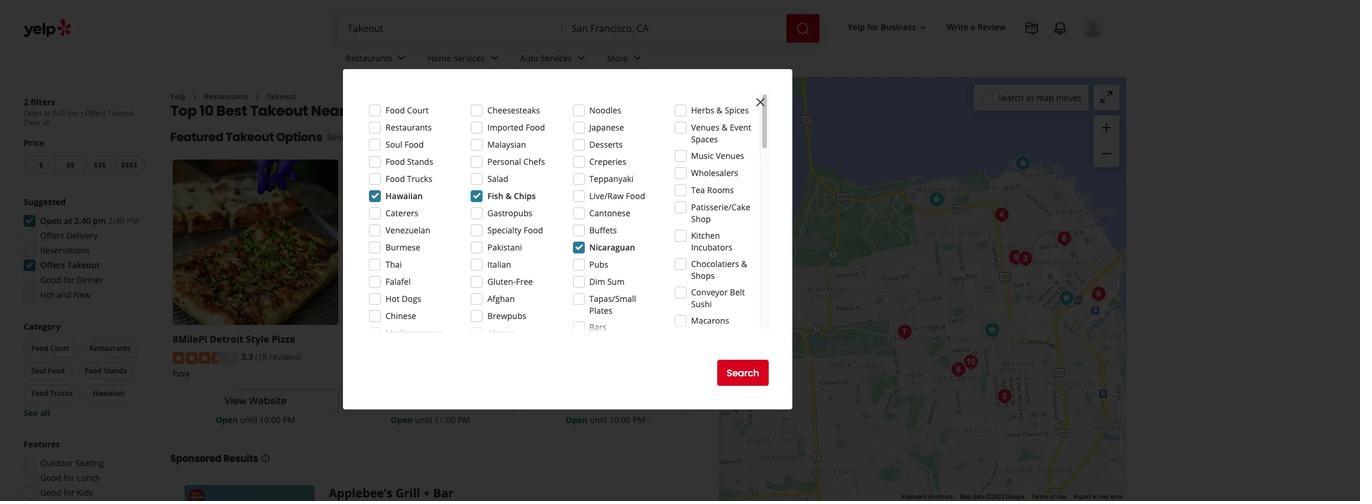 Task type: vqa. For each thing, say whether or not it's contained in the screenshot.
Get started
no



Task type: describe. For each thing, give the bounding box(es) containing it.
thai
[[386, 259, 402, 270]]

11:00
[[434, 414, 456, 426]]

francisco,
[[378, 101, 451, 121]]

sf hole in the wall pizza
[[348, 333, 463, 346]]

seating
[[75, 458, 104, 469]]

results
[[223, 452, 258, 466]]

16 info v2 image for featured takeout options
[[372, 133, 381, 142]]

notifications image
[[1053, 21, 1067, 35]]

sum
[[607, 276, 625, 287]]

dogs
[[402, 293, 421, 305]]

terms
[[1032, 494, 1048, 500]]

outdoor
[[40, 458, 73, 469]]

$$
[[66, 160, 74, 170]]

options
[[276, 129, 322, 146]]

top
[[170, 101, 197, 121]]

open at 2:40 pm 2:40 pm
[[40, 215, 139, 227]]

at inside 2 filters open at 2:40 pm • offers takeout clear all
[[44, 108, 50, 118]]

google
[[1006, 494, 1025, 500]]

outdoor seating
[[40, 458, 104, 469]]

mediterranean
[[386, 328, 443, 339]]

2:40 for filters
[[52, 108, 66, 118]]

google image
[[722, 486, 761, 501]]

shops
[[691, 270, 715, 281]]

hole
[[360, 333, 382, 346]]

2
[[24, 96, 28, 108]]

good for good for lunch
[[40, 473, 61, 484]]

food inside food court button
[[31, 344, 48, 354]]

& for chocolatiers
[[741, 258, 747, 270]]

keyboard
[[902, 494, 926, 500]]

as
[[1026, 92, 1035, 103]]

food stands inside button
[[85, 366, 127, 376]]

more
[[607, 52, 628, 64]]

8milepi detroit style pizza image
[[1055, 287, 1078, 310]]

reservations
[[40, 245, 90, 256]]

wall
[[416, 333, 437, 346]]

zoom out image
[[1099, 147, 1114, 161]]

good for good for dinner
[[40, 274, 61, 286]]

view website
[[224, 395, 287, 408]]

restaurants inside the "business categories" element
[[346, 52, 392, 64]]

clear all link
[[24, 118, 50, 128]]

pm inside group
[[93, 215, 106, 227]]

restaurants button
[[82, 340, 138, 358]]

2 until from the left
[[415, 414, 432, 426]]

venues inside venues & event spaces
[[691, 122, 720, 133]]

open inside group
[[40, 215, 62, 227]]

16 chevron down v2 image
[[918, 23, 928, 32]]

macarons
[[691, 315, 729, 326]]

24 chevron down v2 image for auto services
[[574, 51, 588, 65]]

open inside 2 filters open at 2:40 pm • offers takeout clear all
[[24, 108, 42, 118]]

use
[[1057, 494, 1067, 500]]

gluten-free
[[487, 276, 533, 287]]

for for kids
[[63, 487, 75, 499]]

good for dinner
[[40, 274, 103, 286]]

hot for hot and new
[[40, 289, 54, 300]]

yelp link
[[170, 92, 186, 102]]

& for fish
[[506, 190, 512, 202]]

music
[[691, 150, 714, 161]]

belt
[[730, 287, 745, 298]]

personal chefs
[[487, 156, 545, 167]]

1 vertical spatial venues
[[716, 150, 744, 161]]

group containing features
[[20, 439, 147, 501]]

trucks inside button
[[50, 389, 73, 399]]

search button
[[717, 360, 769, 386]]

16 info v2 image
[[261, 454, 270, 463]]

tea rooms
[[691, 185, 734, 196]]

home services
[[428, 52, 485, 64]]

write
[[947, 22, 969, 33]]

falafel
[[386, 276, 411, 287]]

16 chevron right v2 image
[[252, 92, 262, 102]]

food stands inside 'search' dialog
[[386, 156, 433, 167]]

food court inside 'search' dialog
[[386, 105, 429, 116]]

court inside food court button
[[50, 344, 69, 354]]

1 10:00 from the left
[[259, 414, 281, 426]]

filters
[[31, 96, 55, 108]]

features
[[24, 439, 60, 450]]

chocolatiers
[[691, 258, 739, 270]]

& for herbs
[[716, 105, 723, 116]]

imported
[[487, 122, 524, 133]]

food inside 'food trucks' button
[[31, 389, 48, 399]]

creperies
[[589, 156, 626, 167]]

16 chevron right v2 image
[[190, 92, 200, 102]]

search image
[[796, 22, 810, 36]]

price
[[24, 137, 44, 148]]

hawaiian inside 'search' dialog
[[386, 190, 423, 202]]

auto services link
[[511, 43, 598, 77]]

soul food button
[[24, 363, 72, 380]]

venues & event spaces
[[691, 122, 751, 145]]

projects image
[[1025, 21, 1039, 35]]

seoul bunsik image
[[1052, 227, 1076, 250]]

close image
[[753, 95, 768, 109]]

hot for hot dogs
[[386, 293, 400, 305]]

food inside food stands button
[[85, 366, 102, 376]]

see
[[24, 407, 38, 419]]

16 info v2 image for top 10 best takeout near san francisco, california
[[686, 108, 695, 118]]

keyboard shortcuts button
[[902, 493, 953, 501]]

10
[[199, 101, 214, 121]]

gluten-
[[487, 276, 516, 287]]

sf hole in the wall pizza image
[[925, 188, 948, 211]]

pubs
[[589, 259, 608, 270]]

music venues
[[691, 150, 744, 161]]

top 10 best takeout near san francisco, california
[[170, 101, 524, 121]]

at inside group
[[64, 215, 72, 227]]

2 10:00 from the left
[[609, 414, 630, 426]]

sponsored for sponsored
[[327, 132, 370, 143]]

sponsored results
[[170, 452, 258, 466]]

all inside 2 filters open at 2:40 pm • offers takeout clear all
[[43, 118, 50, 128]]

zoom in image
[[1099, 120, 1114, 135]]

japanese
[[589, 122, 624, 133]]

for for business
[[867, 22, 879, 33]]

$$$ button
[[85, 156, 114, 174]]

keyboard shortcuts
[[902, 494, 953, 500]]

african
[[487, 328, 515, 339]]

court inside 'search' dialog
[[407, 105, 429, 116]]

2 horizontal spatial pizza
[[439, 333, 463, 346]]

sf hole in the wall pizza link
[[348, 333, 463, 346]]

write a review
[[947, 22, 1006, 33]]

style
[[246, 333, 269, 346]]

of
[[1050, 494, 1055, 500]]

0 vertical spatial restaurants link
[[336, 43, 418, 77]]

offers inside 2 filters open at 2:40 pm • offers takeout clear all
[[85, 108, 106, 118]]

24 chevron down v2 image for more
[[630, 51, 644, 65]]

3 until from the left
[[590, 414, 607, 426]]

map region
[[666, 0, 1271, 501]]

trucks inside 'search' dialog
[[407, 173, 432, 185]]

imported food
[[487, 122, 545, 133]]

food court button
[[24, 340, 77, 358]]

stands inside 'search' dialog
[[407, 156, 433, 167]]

patisserie/cake
[[691, 202, 750, 213]]

cafe okawari image
[[1087, 282, 1110, 306]]

terms of use link
[[1032, 494, 1067, 500]]

herbs & spices
[[691, 105, 749, 116]]

sort:
[[587, 107, 605, 119]]

business
[[881, 22, 916, 33]]

search for search
[[727, 366, 759, 380]]

yelp for business
[[848, 22, 916, 33]]

2 filters open at 2:40 pm • offers takeout clear all
[[24, 96, 134, 128]]

& for venues
[[722, 122, 728, 133]]

takeout right 16 chevron right v2 image
[[267, 92, 296, 102]]

0 horizontal spatial pizza
[[173, 369, 189, 379]]

auto services
[[520, 52, 572, 64]]

soul food inside 'search' dialog
[[386, 139, 424, 150]]

yelp for business button
[[843, 17, 933, 38]]

1 until from the left
[[240, 414, 257, 426]]

$$ button
[[55, 156, 85, 174]]

moves
[[1056, 92, 1082, 103]]



Task type: locate. For each thing, give the bounding box(es) containing it.
1 vertical spatial court
[[50, 344, 69, 354]]

& right herbs
[[716, 105, 723, 116]]

pm left •
[[68, 108, 79, 118]]

a right "report"
[[1093, 494, 1096, 500]]

soul down food court button
[[31, 366, 46, 376]]

restaurants up san
[[346, 52, 392, 64]]

offers right •
[[85, 108, 106, 118]]

1 horizontal spatial 2:40
[[74, 215, 91, 227]]

trucks up caterers
[[407, 173, 432, 185]]

search inside search button
[[727, 366, 759, 380]]

24 chevron down v2 image
[[395, 51, 409, 65], [487, 51, 501, 65]]

food trucks up caterers
[[386, 173, 432, 185]]

1 vertical spatial map
[[1097, 494, 1109, 500]]

court right san
[[407, 105, 429, 116]]

1 vertical spatial soul
[[31, 366, 46, 376]]

2 vertical spatial good
[[40, 487, 61, 499]]

search for search as map moves
[[998, 92, 1024, 103]]

1 vertical spatial search
[[727, 366, 759, 380]]

tapas/small
[[589, 293, 636, 305]]

yelp for yelp for business
[[848, 22, 865, 33]]

0 horizontal spatial a
[[971, 22, 975, 33]]

dragoneats image
[[893, 320, 916, 344]]

search dialog
[[0, 0, 1360, 501]]

data
[[973, 494, 985, 500]]

0 horizontal spatial trucks
[[50, 389, 73, 399]]

map for error
[[1097, 494, 1109, 500]]

0 vertical spatial venues
[[691, 122, 720, 133]]

yelp inside yelp for business "button"
[[848, 22, 865, 33]]

1 horizontal spatial 24 chevron down v2 image
[[487, 51, 501, 65]]

2 vertical spatial offers
[[40, 260, 65, 271]]

1 24 chevron down v2 image from the left
[[574, 51, 588, 65]]

kokio republic image
[[1013, 247, 1037, 271]]

0 horizontal spatial 24 chevron down v2 image
[[574, 51, 588, 65]]

yelp left 16 chevron right v2 icon
[[170, 92, 186, 102]]

0 vertical spatial at
[[44, 108, 50, 118]]

oodle yunnan rice noodle image
[[736, 292, 760, 316]]

hawaiian down food stands button
[[93, 389, 125, 399]]

takeout inside group
[[67, 260, 100, 271]]

food court inside button
[[31, 344, 69, 354]]

1 horizontal spatial 16 info v2 image
[[686, 108, 695, 118]]

24 chevron down v2 image inside auto services "link"
[[574, 51, 588, 65]]

sponsored
[[327, 132, 370, 143], [170, 452, 222, 466]]

+
[[423, 485, 430, 501]]

all right the 'clear'
[[43, 118, 50, 128]]

venezuelan
[[386, 225, 430, 236]]

0 vertical spatial pm
[[68, 108, 79, 118]]

1 horizontal spatial hawaiian
[[386, 190, 423, 202]]

1 horizontal spatial yelp
[[848, 22, 865, 33]]

2:40 inside 2 filters open at 2:40 pm • offers takeout clear all
[[52, 108, 66, 118]]

for inside "button"
[[867, 22, 879, 33]]

offers up reservations
[[40, 230, 64, 241]]

10:00
[[259, 414, 281, 426], [609, 414, 630, 426]]

0 horizontal spatial pm
[[68, 108, 79, 118]]

pakistani
[[487, 242, 522, 253]]

cheesesteaks
[[487, 105, 540, 116]]

detroit
[[210, 333, 244, 346]]

1 vertical spatial soul food
[[31, 366, 65, 376]]

8milepi detroit style pizza
[[173, 333, 295, 346]]

ollei image
[[990, 203, 1013, 227]]

©2023
[[986, 494, 1004, 500]]

0 horizontal spatial soul
[[31, 366, 46, 376]]

0 vertical spatial stands
[[407, 156, 433, 167]]

restaurants inside button
[[89, 344, 131, 354]]

1 vertical spatial food trucks
[[31, 389, 73, 399]]

kfc image
[[980, 318, 1004, 342]]

at down filters on the top left of page
[[44, 108, 50, 118]]

yelp
[[848, 22, 865, 33], [170, 92, 186, 102]]

fish
[[487, 190, 503, 202]]

(18
[[255, 351, 267, 363]]

1 vertical spatial stands
[[104, 366, 127, 376]]

pizza up reviews)
[[272, 333, 295, 346]]

16 info v2 image down san
[[372, 133, 381, 142]]

1 horizontal spatial at
[[64, 215, 72, 227]]

delivery
[[66, 230, 98, 241]]

a for report
[[1093, 494, 1096, 500]]

2 good from the top
[[40, 473, 61, 484]]

hot johnnie's image
[[947, 358, 970, 382]]

nicaraguan
[[589, 242, 635, 253]]

for down good for lunch in the left of the page
[[63, 487, 75, 499]]

1 horizontal spatial pm
[[93, 215, 106, 227]]

& inside chocolatiers & shops
[[741, 258, 747, 270]]

takeout up options
[[250, 101, 308, 121]]

food trucks
[[386, 173, 432, 185], [31, 389, 73, 399]]

0 vertical spatial hawaiian
[[386, 190, 423, 202]]

map left error
[[1097, 494, 1109, 500]]

all inside group
[[40, 407, 50, 419]]

fish & chips
[[487, 190, 536, 202]]

0 vertical spatial food court
[[386, 105, 429, 116]]

good down the outdoor on the bottom of the page
[[40, 473, 61, 484]]

takeout up dinner
[[67, 260, 100, 271]]

1 horizontal spatial hot
[[386, 293, 400, 305]]

0 horizontal spatial hot
[[40, 289, 54, 300]]

event
[[730, 122, 751, 133]]

0 horizontal spatial until
[[240, 414, 257, 426]]

for
[[867, 22, 879, 33], [63, 274, 75, 286], [63, 473, 75, 484], [63, 487, 75, 499]]

applebee's grill + bar
[[329, 485, 454, 501]]

0 horizontal spatial 2:40
[[52, 108, 66, 118]]

1 vertical spatial good
[[40, 473, 61, 484]]

price group
[[24, 137, 147, 177]]

pizza down 3.3 star rating image
[[173, 369, 189, 379]]

0 horizontal spatial stands
[[104, 366, 127, 376]]

1 horizontal spatial food court
[[386, 105, 429, 116]]

0 horizontal spatial food trucks
[[31, 389, 73, 399]]

food court right san
[[386, 105, 429, 116]]

pizza
[[272, 333, 295, 346], [439, 333, 463, 346], [173, 369, 189, 379]]

report a map error link
[[1074, 494, 1123, 500]]

services right the home
[[453, 52, 485, 64]]

soul food
[[386, 139, 424, 150], [31, 366, 65, 376]]

trucks down 'soul food' button
[[50, 389, 73, 399]]

0 horizontal spatial map
[[1037, 92, 1054, 103]]

& inside venues & event spaces
[[722, 122, 728, 133]]

hawaiian
[[386, 190, 423, 202], [93, 389, 125, 399]]

for for dinner
[[63, 274, 75, 286]]

san
[[348, 101, 375, 121]]

pm inside group
[[127, 215, 139, 227]]

0 vertical spatial offers
[[85, 108, 106, 118]]

best
[[216, 101, 247, 121]]

at
[[44, 108, 50, 118], [64, 215, 72, 227]]

food trucks inside 'search' dialog
[[386, 173, 432, 185]]

suggested
[[24, 196, 66, 208]]

live/raw food
[[589, 190, 645, 202]]

conveyor
[[691, 287, 728, 298]]

24 chevron down v2 image for home services
[[487, 51, 501, 65]]

1 services from the left
[[453, 52, 485, 64]]

2 horizontal spatial until
[[590, 414, 607, 426]]

pizza right wall
[[439, 333, 463, 346]]

2:40 down filters on the top left of page
[[52, 108, 66, 118]]

0 horizontal spatial open until 10:00 pm
[[216, 414, 295, 426]]

group
[[1093, 115, 1119, 167], [20, 196, 147, 305], [21, 321, 147, 419], [20, 439, 147, 501]]

24 chevron down v2 image right 'more'
[[630, 51, 644, 65]]

3.3 star rating image
[[173, 352, 237, 364]]

trucks
[[407, 173, 432, 185], [50, 389, 73, 399]]

1 horizontal spatial court
[[407, 105, 429, 116]]

map
[[960, 494, 972, 500]]

1 horizontal spatial trucks
[[407, 173, 432, 185]]

0 vertical spatial 16 info v2 image
[[686, 108, 695, 118]]

0 vertical spatial soul food
[[386, 139, 424, 150]]

lunch
[[77, 473, 100, 484]]

0 horizontal spatial soul food
[[31, 366, 65, 376]]

new
[[73, 289, 91, 300]]

dim sum
[[589, 276, 625, 287]]

food stands down francisco,
[[386, 156, 433, 167]]

services right auto
[[541, 52, 572, 64]]

food trucks down 'soul food' button
[[31, 389, 73, 399]]

2 horizontal spatial 2:40
[[108, 215, 125, 227]]

0 horizontal spatial sponsored
[[170, 452, 222, 466]]

more link
[[598, 43, 654, 77]]

food stands down restaurants button
[[85, 366, 127, 376]]

1 24 chevron down v2 image from the left
[[395, 51, 409, 65]]

group containing category
[[21, 321, 147, 419]]

good for good for kids
[[40, 487, 61, 499]]

all
[[43, 118, 50, 128], [40, 407, 50, 419]]

24 chevron down v2 image for restaurants
[[395, 51, 409, 65]]

24 chevron down v2 image inside home services link
[[487, 51, 501, 65]]

1 horizontal spatial restaurants link
[[336, 43, 418, 77]]

1 horizontal spatial food stands
[[386, 156, 433, 167]]

0 vertical spatial a
[[971, 22, 975, 33]]

map right as
[[1037, 92, 1054, 103]]

0 vertical spatial court
[[407, 105, 429, 116]]

24 chevron down v2 image
[[574, 51, 588, 65], [630, 51, 644, 65]]

for up good for kids
[[63, 473, 75, 484]]

soul down francisco,
[[386, 139, 402, 150]]

pm inside 2 filters open at 2:40 pm • offers takeout clear all
[[68, 108, 79, 118]]

a right write
[[971, 22, 975, 33]]

& right fish
[[506, 190, 512, 202]]

sushi
[[691, 299, 712, 310]]

salad
[[487, 173, 508, 185]]

24 chevron down v2 image right "auto services"
[[574, 51, 588, 65]]

group containing suggested
[[20, 196, 147, 305]]

1 horizontal spatial until
[[415, 414, 432, 426]]

1 vertical spatial trucks
[[50, 389, 73, 399]]

map for moves
[[1037, 92, 1054, 103]]

2 24 chevron down v2 image from the left
[[630, 51, 644, 65]]

yelp for yelp link
[[170, 92, 186, 102]]

stands inside button
[[104, 366, 127, 376]]

0 horizontal spatial 24 chevron down v2 image
[[395, 51, 409, 65]]

0 vertical spatial search
[[998, 92, 1024, 103]]

1 horizontal spatial open until 10:00 pm
[[566, 414, 645, 426]]

sponsored down top 10 best takeout near san francisco, california
[[327, 132, 370, 143]]

restaurants link
[[336, 43, 418, 77], [205, 92, 248, 102]]

0 vertical spatial food trucks
[[386, 173, 432, 185]]

soul food down francisco,
[[386, 139, 424, 150]]

write a review link
[[942, 17, 1011, 38]]

at up offers delivery
[[64, 215, 72, 227]]

restaurants link left 16 chevron right v2 image
[[205, 92, 248, 102]]

kids
[[77, 487, 93, 499]]

0 vertical spatial soul
[[386, 139, 402, 150]]

chocolatiers & shops
[[691, 258, 747, 281]]

search as map moves
[[998, 92, 1082, 103]]

2 services from the left
[[541, 52, 572, 64]]

0 horizontal spatial food court
[[31, 344, 69, 354]]

2:40
[[52, 108, 66, 118], [74, 215, 91, 227], [108, 215, 125, 227]]

yelp left business
[[848, 22, 865, 33]]

0 horizontal spatial court
[[50, 344, 69, 354]]

0 horizontal spatial search
[[727, 366, 759, 380]]

dim
[[589, 276, 605, 287]]

hot inside group
[[40, 289, 54, 300]]

1 horizontal spatial 24 chevron down v2 image
[[630, 51, 644, 65]]

gastropubs
[[487, 208, 533, 219]]

1 horizontal spatial services
[[541, 52, 572, 64]]

1 horizontal spatial a
[[1093, 494, 1096, 500]]

good down good for lunch in the left of the page
[[40, 487, 61, 499]]

2:40 up delivery
[[74, 215, 91, 227]]

$$$
[[94, 160, 106, 170]]

soul inside 'search' dialog
[[386, 139, 402, 150]]

restaurants link up san
[[336, 43, 418, 77]]

sponsored left results
[[170, 452, 222, 466]]

restaurants left 16 chevron right v2 image
[[205, 92, 248, 102]]

1 horizontal spatial pizza
[[272, 333, 295, 346]]

sf
[[348, 333, 358, 346]]

0 vertical spatial all
[[43, 118, 50, 128]]

1 horizontal spatial search
[[998, 92, 1024, 103]]

1 open until 10:00 pm from the left
[[216, 414, 295, 426]]

0 vertical spatial yelp
[[848, 22, 865, 33]]

24 chevron down v2 image inside more link
[[630, 51, 644, 65]]

chinese
[[386, 310, 416, 322]]

offers for offers delivery
[[40, 230, 64, 241]]

1 horizontal spatial soul
[[386, 139, 402, 150]]

food stands button
[[77, 363, 134, 380]]

1 vertical spatial 16 info v2 image
[[372, 133, 381, 142]]

soul food down food court button
[[31, 366, 65, 376]]

food court up 'soul food' button
[[31, 344, 69, 354]]

1 vertical spatial at
[[64, 215, 72, 227]]

3 good from the top
[[40, 487, 61, 499]]

takeout
[[267, 92, 296, 102], [250, 101, 308, 121], [108, 108, 134, 118], [226, 129, 274, 146], [67, 260, 100, 271]]

hawaiian inside button
[[93, 389, 125, 399]]

adam's grub shack image
[[993, 385, 1016, 408]]

see all
[[24, 407, 50, 419]]

review
[[978, 22, 1006, 33]]

soul food inside button
[[31, 366, 65, 376]]

0 horizontal spatial 16 info v2 image
[[372, 133, 381, 142]]

saucy asian image
[[959, 350, 983, 374]]

hot inside 'search' dialog
[[386, 293, 400, 305]]

takeout inside 2 filters open at 2:40 pm • offers takeout clear all
[[108, 108, 134, 118]]

16 info v2 image up "spaces"
[[686, 108, 695, 118]]

for down offers takeout
[[63, 274, 75, 286]]

8milepi detroit style pizza link
[[173, 333, 295, 346]]

takeout down best
[[226, 129, 274, 146]]

1 vertical spatial food court
[[31, 344, 69, 354]]

venues up wholesalers
[[716, 150, 744, 161]]

hawaiian up caterers
[[386, 190, 423, 202]]

restaurants up food stands button
[[89, 344, 131, 354]]

0 vertical spatial map
[[1037, 92, 1054, 103]]

24 chevron down v2 image left auto
[[487, 51, 501, 65]]

1 vertical spatial offers
[[40, 230, 64, 241]]

2 open until 10:00 pm from the left
[[566, 414, 645, 426]]

1 horizontal spatial sponsored
[[327, 132, 370, 143]]

1 vertical spatial restaurants link
[[205, 92, 248, 102]]

kitchen
[[691, 230, 720, 241]]

aria korean street food image
[[1004, 246, 1028, 269]]

open until 10:00 pm
[[216, 414, 295, 426], [566, 414, 645, 426]]

pm up delivery
[[93, 215, 106, 227]]

for for lunch
[[63, 473, 75, 484]]

view website link
[[173, 388, 338, 414]]

offers down reservations
[[40, 260, 65, 271]]

0 horizontal spatial restaurants link
[[205, 92, 248, 102]]

0 horizontal spatial yelp
[[170, 92, 186, 102]]

0 horizontal spatial services
[[453, 52, 485, 64]]

& left event
[[722, 122, 728, 133]]

free
[[516, 276, 533, 287]]

1 horizontal spatial 10:00
[[609, 414, 630, 426]]

food trucks inside button
[[31, 389, 73, 399]]

1 vertical spatial all
[[40, 407, 50, 419]]

services for home services
[[453, 52, 485, 64]]

food inside 'soul food' button
[[48, 366, 65, 376]]

1 vertical spatial a
[[1093, 494, 1096, 500]]

0 horizontal spatial 10:00
[[259, 414, 281, 426]]

8milepi
[[173, 333, 207, 346]]

home
[[428, 52, 451, 64]]

offers for offers takeout
[[40, 260, 65, 271]]

venues up "spaces"
[[691, 122, 720, 133]]

restaurants inside 'search' dialog
[[386, 122, 432, 133]]

good for lunch
[[40, 473, 100, 484]]

user actions element
[[838, 15, 1119, 88]]

0 horizontal spatial at
[[44, 108, 50, 118]]

all right see
[[40, 407, 50, 419]]

restaurants
[[346, 52, 392, 64], [205, 92, 248, 102], [386, 122, 432, 133], [89, 344, 131, 354]]

services
[[453, 52, 485, 64], [541, 52, 572, 64]]

$$$$ button
[[114, 156, 144, 174]]

16 info v2 image
[[686, 108, 695, 118], [372, 133, 381, 142]]

good for kids
[[40, 487, 93, 499]]

for left business
[[867, 22, 879, 33]]

1 horizontal spatial food trucks
[[386, 173, 432, 185]]

& right the chocolatiers
[[741, 258, 747, 270]]

chips
[[514, 190, 536, 202]]

2:40 down $$$$
[[108, 215, 125, 227]]

shortcuts
[[928, 494, 953, 500]]

court
[[407, 105, 429, 116], [50, 344, 69, 354]]

stands down francisco,
[[407, 156, 433, 167]]

court up 'soul food' button
[[50, 344, 69, 354]]

stands down restaurants button
[[104, 366, 127, 376]]

1 horizontal spatial stands
[[407, 156, 433, 167]]

24 chevron down v2 image left the home
[[395, 51, 409, 65]]

bars
[[589, 322, 607, 333]]

takeout right •
[[108, 108, 134, 118]]

2:40 for at
[[108, 215, 125, 227]]

offers
[[85, 108, 106, 118], [40, 230, 64, 241], [40, 260, 65, 271]]

good up and
[[40, 274, 61, 286]]

restaurants down francisco,
[[386, 122, 432, 133]]

2 24 chevron down v2 image from the left
[[487, 51, 501, 65]]

1 horizontal spatial map
[[1097, 494, 1109, 500]]

hot down falafel
[[386, 293, 400, 305]]

services inside "link"
[[541, 52, 572, 64]]

1 vertical spatial pm
[[93, 215, 106, 227]]

1 vertical spatial food stands
[[85, 366, 127, 376]]

sponsored for sponsored results
[[170, 452, 222, 466]]

$
[[39, 160, 43, 170]]

0 horizontal spatial hawaiian
[[93, 389, 125, 399]]

1 vertical spatial yelp
[[170, 92, 186, 102]]

expand map image
[[1099, 90, 1114, 104]]

offers takeout
[[40, 260, 100, 271]]

0 vertical spatial sponsored
[[327, 132, 370, 143]]

hot left and
[[40, 289, 54, 300]]

a for write
[[971, 22, 975, 33]]

None search field
[[338, 14, 822, 43]]

0 vertical spatial good
[[40, 274, 61, 286]]

services for auto services
[[541, 52, 572, 64]]

afghan
[[487, 293, 515, 305]]

california
[[454, 101, 524, 121]]

1 vertical spatial sponsored
[[170, 452, 222, 466]]

applebee's grill + bar image
[[1011, 152, 1035, 175]]

1 vertical spatial hawaiian
[[93, 389, 125, 399]]

1 good from the top
[[40, 274, 61, 286]]

business categories element
[[336, 43, 1103, 77]]

soul inside 'soul food' button
[[31, 366, 46, 376]]

0 vertical spatial food stands
[[386, 156, 433, 167]]

open
[[24, 108, 42, 118], [40, 215, 62, 227], [216, 414, 238, 426], [391, 414, 413, 426], [566, 414, 588, 426]]



